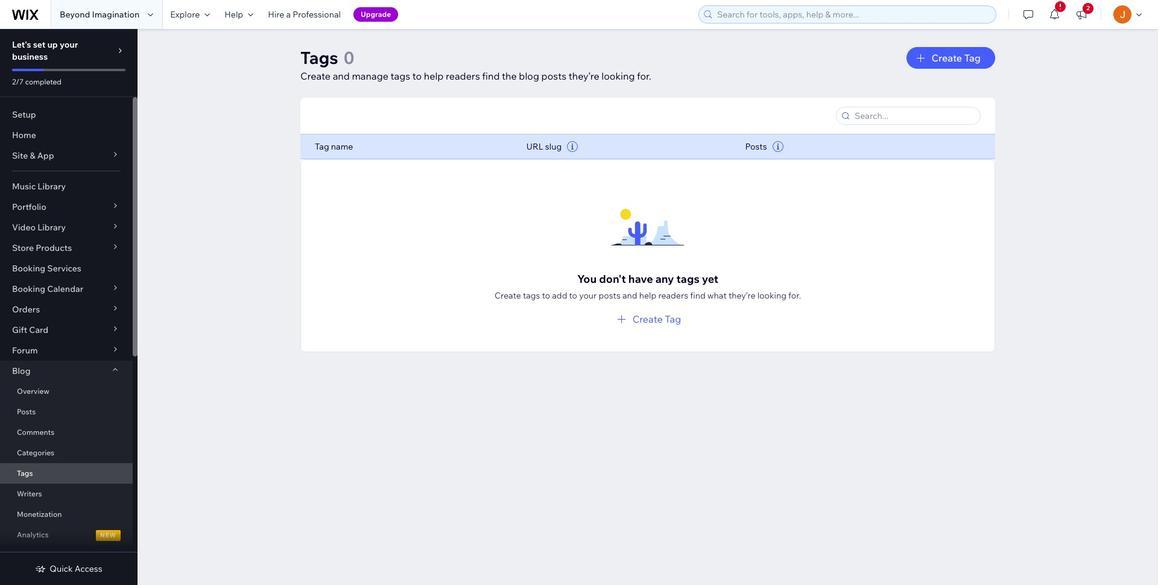Task type: locate. For each thing, give the bounding box(es) containing it.
beyond imagination
[[60, 9, 140, 20]]

1 horizontal spatial create tag button
[[907, 47, 996, 69]]

orders button
[[0, 299, 133, 320]]

calendar
[[47, 284, 83, 294]]

0 vertical spatial tag
[[965, 52, 981, 64]]

readers left 'the'
[[446, 70, 480, 82]]

they're right the blog
[[569, 70, 600, 82]]

2 horizontal spatial tag
[[965, 52, 981, 64]]

1 horizontal spatial for.
[[789, 290, 801, 301]]

and down 0
[[333, 70, 350, 82]]

setup
[[12, 109, 36, 120]]

2 horizontal spatial to
[[569, 290, 577, 301]]

1 vertical spatial create tag button
[[615, 312, 681, 326]]

library up portfolio popup button
[[38, 181, 66, 192]]

0 vertical spatial readers
[[446, 70, 480, 82]]

looking
[[602, 70, 635, 82], [758, 290, 787, 301]]

site & app button
[[0, 145, 133, 166]]

the
[[502, 70, 517, 82]]

help
[[424, 70, 444, 82], [639, 290, 657, 301]]

tags right manage
[[391, 70, 410, 82]]

upgrade button
[[354, 7, 398, 22]]

readers
[[446, 70, 480, 82], [659, 290, 688, 301]]

0 vertical spatial posts
[[542, 70, 567, 82]]

1 vertical spatial create tag
[[633, 313, 681, 325]]

they're inside tags 0 create and manage tags to help readers find the blog posts they're looking for.
[[569, 70, 600, 82]]

booking down 'store'
[[12, 263, 45, 274]]

store
[[12, 243, 34, 253]]

hire a professional
[[268, 9, 341, 20]]

booking for booking calendar
[[12, 284, 45, 294]]

they're
[[569, 70, 600, 82], [729, 290, 756, 301]]

posts for don't
[[599, 290, 621, 301]]

site
[[12, 150, 28, 161]]

tags left yet
[[677, 272, 700, 286]]

1 vertical spatial posts
[[599, 290, 621, 301]]

they're right the what
[[729, 290, 756, 301]]

2 vertical spatial tag
[[665, 313, 681, 325]]

your right "up"
[[60, 39, 78, 50]]

find left 'the'
[[482, 70, 500, 82]]

1 horizontal spatial find
[[690, 290, 706, 301]]

gift card
[[12, 325, 48, 335]]

and inside tags 0 create and manage tags to help readers find the blog posts they're looking for.
[[333, 70, 350, 82]]

1 library from the top
[[38, 181, 66, 192]]

1 horizontal spatial looking
[[758, 290, 787, 301]]

0 vertical spatial find
[[482, 70, 500, 82]]

0 vertical spatial your
[[60, 39, 78, 50]]

help inside you don't have any tags yet create tags to add to your posts and help readers find what they're looking for.
[[639, 290, 657, 301]]

any
[[656, 272, 674, 286]]

for.
[[637, 70, 652, 82], [789, 290, 801, 301]]

0 horizontal spatial help
[[424, 70, 444, 82]]

0
[[344, 47, 354, 68]]

0 vertical spatial looking
[[602, 70, 635, 82]]

forum button
[[0, 340, 133, 361]]

0 vertical spatial library
[[38, 181, 66, 192]]

overview
[[17, 387, 49, 396]]

1 vertical spatial they're
[[729, 290, 756, 301]]

for. inside you don't have any tags yet create tags to add to your posts and help readers find what they're looking for.
[[789, 290, 801, 301]]

0 vertical spatial tags
[[391, 70, 410, 82]]

0 horizontal spatial create tag
[[633, 313, 681, 325]]

upgrade
[[361, 10, 391, 19]]

0 vertical spatial and
[[333, 70, 350, 82]]

posts right the blog
[[542, 70, 567, 82]]

booking for booking services
[[12, 263, 45, 274]]

0 horizontal spatial for.
[[637, 70, 652, 82]]

2 horizontal spatial tags
[[677, 272, 700, 286]]

booking up orders
[[12, 284, 45, 294]]

0 horizontal spatial your
[[60, 39, 78, 50]]

comments link
[[0, 422, 133, 443]]

categories
[[17, 448, 54, 457]]

1 vertical spatial find
[[690, 290, 706, 301]]

to right manage
[[413, 70, 422, 82]]

1 vertical spatial tags
[[17, 469, 33, 478]]

hire
[[268, 9, 284, 20]]

tags inside tags 0 create and manage tags to help readers find the blog posts they're looking for.
[[391, 70, 410, 82]]

1 vertical spatial posts
[[17, 407, 36, 416]]

and down have
[[623, 290, 638, 301]]

url slug
[[527, 141, 562, 152]]

posts for 0
[[542, 70, 567, 82]]

2 booking from the top
[[12, 284, 45, 294]]

library
[[38, 181, 66, 192], [38, 222, 66, 233]]

looking inside tags 0 create and manage tags to help readers find the blog posts they're looking for.
[[602, 70, 635, 82]]

blog
[[12, 366, 30, 377]]

1 horizontal spatial help
[[639, 290, 657, 301]]

0 vertical spatial booking
[[12, 263, 45, 274]]

posts inside tags 0 create and manage tags to help readers find the blog posts they're looking for.
[[542, 70, 567, 82]]

posts down don't
[[599, 290, 621, 301]]

0 horizontal spatial find
[[482, 70, 500, 82]]

create tag
[[932, 52, 981, 64], [633, 313, 681, 325]]

to left add
[[542, 290, 550, 301]]

video
[[12, 222, 36, 233]]

Search... field
[[851, 107, 977, 124]]

0 horizontal spatial tag
[[315, 141, 329, 152]]

tags
[[391, 70, 410, 82], [677, 272, 700, 286], [523, 290, 540, 301]]

find left the what
[[690, 290, 706, 301]]

orders
[[12, 304, 40, 315]]

readers down any
[[659, 290, 688, 301]]

0 horizontal spatial tags
[[17, 469, 33, 478]]

what
[[708, 290, 727, 301]]

beyond
[[60, 9, 90, 20]]

1 vertical spatial and
[[623, 290, 638, 301]]

url
[[527, 141, 543, 152]]

tags left 0
[[300, 47, 338, 68]]

tags up writers
[[17, 469, 33, 478]]

1 horizontal spatial readers
[[659, 290, 688, 301]]

0 horizontal spatial they're
[[569, 70, 600, 82]]

0 horizontal spatial looking
[[602, 70, 635, 82]]

sidebar element
[[0, 29, 138, 585]]

find
[[482, 70, 500, 82], [690, 290, 706, 301]]

groups link
[[0, 545, 133, 566]]

0 horizontal spatial tags
[[391, 70, 410, 82]]

0 vertical spatial help
[[424, 70, 444, 82]]

groups
[[12, 550, 42, 561]]

0 vertical spatial they're
[[569, 70, 600, 82]]

1 horizontal spatial and
[[623, 290, 638, 301]]

library up products on the top left
[[38, 222, 66, 233]]

2 button
[[1069, 0, 1095, 29]]

booking inside popup button
[[12, 284, 45, 294]]

0 horizontal spatial readers
[[446, 70, 480, 82]]

tags inside tags 0 create and manage tags to help readers find the blog posts they're looking for.
[[300, 47, 338, 68]]

1 vertical spatial your
[[579, 290, 597, 301]]

2 library from the top
[[38, 222, 66, 233]]

posts
[[542, 70, 567, 82], [599, 290, 621, 301]]

tags left add
[[523, 290, 540, 301]]

1 horizontal spatial to
[[542, 290, 550, 301]]

library inside popup button
[[38, 222, 66, 233]]

site & app
[[12, 150, 54, 161]]

0 vertical spatial for.
[[637, 70, 652, 82]]

your down you
[[579, 290, 597, 301]]

add
[[552, 290, 567, 301]]

1 horizontal spatial your
[[579, 290, 597, 301]]

0 vertical spatial posts
[[746, 141, 767, 152]]

manage
[[352, 70, 389, 82]]

1 horizontal spatial posts
[[599, 290, 621, 301]]

you
[[577, 272, 597, 286]]

1 vertical spatial readers
[[659, 290, 688, 301]]

create inside you don't have any tags yet create tags to add to your posts and help readers find what they're looking for.
[[495, 290, 521, 301]]

1 booking from the top
[[12, 263, 45, 274]]

they're inside you don't have any tags yet create tags to add to your posts and help readers find what they're looking for.
[[729, 290, 756, 301]]

tags
[[300, 47, 338, 68], [17, 469, 33, 478]]

to right add
[[569, 290, 577, 301]]

create
[[932, 52, 962, 64], [300, 70, 331, 82], [495, 290, 521, 301], [633, 313, 663, 325]]

1 vertical spatial help
[[639, 290, 657, 301]]

posts
[[746, 141, 767, 152], [17, 407, 36, 416]]

1 vertical spatial library
[[38, 222, 66, 233]]

1 vertical spatial booking
[[12, 284, 45, 294]]

categories link
[[0, 443, 133, 463]]

and
[[333, 70, 350, 82], [623, 290, 638, 301]]

quick access button
[[35, 564, 102, 574]]

0 horizontal spatial posts
[[17, 407, 36, 416]]

tag
[[965, 52, 981, 64], [315, 141, 329, 152], [665, 313, 681, 325]]

1 horizontal spatial create tag
[[932, 52, 981, 64]]

1 vertical spatial looking
[[758, 290, 787, 301]]

posts inside 'sidebar' element
[[17, 407, 36, 416]]

to
[[413, 70, 422, 82], [542, 290, 550, 301], [569, 290, 577, 301]]

tags inside 'sidebar' element
[[17, 469, 33, 478]]

1 horizontal spatial tags
[[523, 290, 540, 301]]

1 vertical spatial for.
[[789, 290, 801, 301]]

1 vertical spatial tags
[[677, 272, 700, 286]]

writers link
[[0, 484, 133, 504]]

2/7 completed
[[12, 77, 61, 86]]

posts inside you don't have any tags yet create tags to add to your posts and help readers find what they're looking for.
[[599, 290, 621, 301]]

name
[[331, 141, 353, 152]]

0 horizontal spatial to
[[413, 70, 422, 82]]

your
[[60, 39, 78, 50], [579, 290, 597, 301]]

blog button
[[0, 361, 133, 381]]

your inside let's set up your business
[[60, 39, 78, 50]]

2 vertical spatial tags
[[523, 290, 540, 301]]

0 horizontal spatial posts
[[542, 70, 567, 82]]

have
[[629, 272, 653, 286]]

0 vertical spatial create tag button
[[907, 47, 996, 69]]

access
[[75, 564, 102, 574]]

1 vertical spatial tag
[[315, 141, 329, 152]]

0 vertical spatial tags
[[300, 47, 338, 68]]

0 horizontal spatial and
[[333, 70, 350, 82]]

1 horizontal spatial tags
[[300, 47, 338, 68]]

1 horizontal spatial they're
[[729, 290, 756, 301]]

1 horizontal spatial tag
[[665, 313, 681, 325]]

booking
[[12, 263, 45, 274], [12, 284, 45, 294]]

gift card button
[[0, 320, 133, 340]]



Task type: describe. For each thing, give the bounding box(es) containing it.
products
[[36, 243, 72, 253]]

app
[[37, 150, 54, 161]]

quick access
[[50, 564, 102, 574]]

library for music library
[[38, 181, 66, 192]]

your inside you don't have any tags yet create tags to add to your posts and help readers find what they're looking for.
[[579, 290, 597, 301]]

1 horizontal spatial posts
[[746, 141, 767, 152]]

let's set up your business
[[12, 39, 78, 62]]

new
[[100, 532, 116, 539]]

completed
[[25, 77, 61, 86]]

up
[[47, 39, 58, 50]]

tags link
[[0, 463, 133, 484]]

booking calendar
[[12, 284, 83, 294]]

0 horizontal spatial create tag button
[[615, 312, 681, 326]]

imagination
[[92, 9, 140, 20]]

help button
[[217, 0, 261, 29]]

find inside you don't have any tags yet create tags to add to your posts and help readers find what they're looking for.
[[690, 290, 706, 301]]

music library link
[[0, 176, 133, 197]]

2/7
[[12, 77, 24, 86]]

home link
[[0, 125, 133, 145]]

create inside tags 0 create and manage tags to help readers find the blog posts they're looking for.
[[300, 70, 331, 82]]

to inside tags 0 create and manage tags to help readers find the blog posts they're looking for.
[[413, 70, 422, 82]]

writers
[[17, 489, 42, 498]]

help inside tags 0 create and manage tags to help readers find the blog posts they're looking for.
[[424, 70, 444, 82]]

&
[[30, 150, 35, 161]]

help
[[225, 9, 243, 20]]

music
[[12, 181, 36, 192]]

portfolio
[[12, 202, 46, 212]]

professional
[[293, 9, 341, 20]]

card
[[29, 325, 48, 335]]

explore
[[170, 9, 200, 20]]

yet
[[702, 272, 719, 286]]

0 vertical spatial create tag
[[932, 52, 981, 64]]

posts link
[[0, 402, 133, 422]]

tags for tags
[[17, 469, 33, 478]]

services
[[47, 263, 81, 274]]

Search for tools, apps, help & more... field
[[714, 6, 993, 23]]

library for video library
[[38, 222, 66, 233]]

home
[[12, 130, 36, 141]]

booking services
[[12, 263, 81, 274]]

overview link
[[0, 381, 133, 402]]

monetization link
[[0, 504, 133, 525]]

find inside tags 0 create and manage tags to help readers find the blog posts they're looking for.
[[482, 70, 500, 82]]

you don't have any tags yet create tags to add to your posts and help readers find what they're looking for.
[[495, 272, 801, 301]]

tag name
[[315, 141, 353, 152]]

monetization
[[17, 510, 62, 519]]

and inside you don't have any tags yet create tags to add to your posts and help readers find what they're looking for.
[[623, 290, 638, 301]]

a
[[286, 9, 291, 20]]

quick
[[50, 564, 73, 574]]

analytics
[[17, 530, 49, 539]]

looking inside you don't have any tags yet create tags to add to your posts and help readers find what they're looking for.
[[758, 290, 787, 301]]

don't
[[599, 272, 626, 286]]

blog
[[519, 70, 539, 82]]

hire a professional link
[[261, 0, 348, 29]]

tags 0 create and manage tags to help readers find the blog posts they're looking for.
[[300, 47, 652, 82]]

tags for tags 0 create and manage tags to help readers find the blog posts they're looking for.
[[300, 47, 338, 68]]

2
[[1087, 4, 1090, 12]]

comments
[[17, 428, 54, 437]]

forum
[[12, 345, 38, 356]]

setup link
[[0, 104, 133, 125]]

booking calendar button
[[0, 279, 133, 299]]

video library button
[[0, 217, 133, 238]]

portfolio button
[[0, 197, 133, 217]]

booking services link
[[0, 258, 133, 279]]

business
[[12, 51, 48, 62]]

gift
[[12, 325, 27, 335]]

readers inside you don't have any tags yet create tags to add to your posts and help readers find what they're looking for.
[[659, 290, 688, 301]]

for. inside tags 0 create and manage tags to help readers find the blog posts they're looking for.
[[637, 70, 652, 82]]

readers inside tags 0 create and manage tags to help readers find the blog posts they're looking for.
[[446, 70, 480, 82]]

set
[[33, 39, 45, 50]]

let's
[[12, 39, 31, 50]]

music library
[[12, 181, 66, 192]]

video library
[[12, 222, 66, 233]]

store products
[[12, 243, 72, 253]]

store products button
[[0, 238, 133, 258]]

slug
[[545, 141, 562, 152]]



